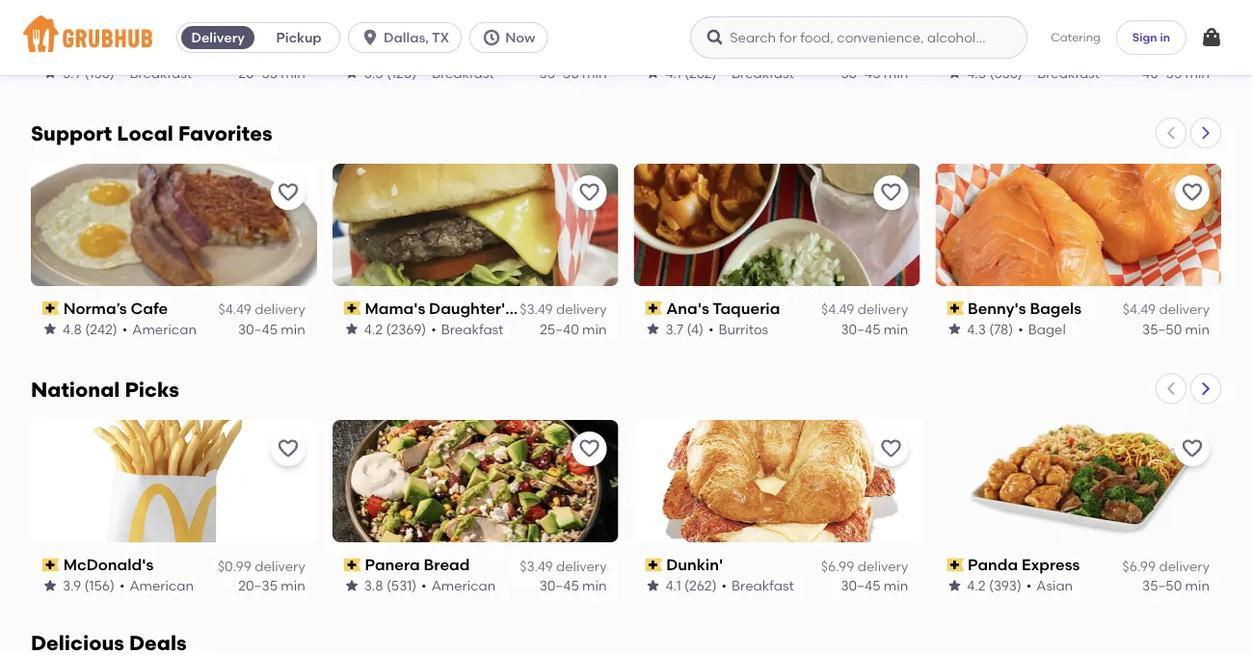 Task type: describe. For each thing, give the bounding box(es) containing it.
subscription pass image for mcdonald's
[[42, 558, 59, 572]]

subscription pass image for dunkin'
[[646, 558, 663, 572]]

caret right icon image for national picks
[[1198, 381, 1214, 397]]

cracker
[[968, 43, 1029, 62]]

ana's
[[666, 299, 709, 318]]

(156) for ihop
[[84, 65, 115, 81]]

panera bread
[[365, 556, 470, 574]]

american for picks
[[130, 577, 194, 594]]

• breakfast for cracker barrel
[[1028, 65, 1100, 81]]

sign in
[[1133, 30, 1171, 44]]

delivery for subscription pass image corresponding to mama's daughter's diner
[[556, 301, 607, 318]]

svg image inside now button
[[482, 28, 502, 47]]

4.1 (262) for panera bread
[[666, 577, 717, 594]]

4.8
[[63, 321, 82, 337]]

$3.49 delivery for national picks
[[520, 558, 607, 574]]

benny's bagels logo image
[[935, 164, 1222, 286]]

(262) for panera bread
[[685, 577, 717, 594]]

min for subscription pass icon associated with panera bread
[[582, 577, 607, 594]]

save this restaurant button for mcdonald's
[[271, 432, 305, 466]]

$6.99 delivery for dunkin'
[[821, 558, 909, 574]]

$4.49 delivery for benny's bagels
[[1123, 301, 1210, 318]]

save this restaurant button for benny's bagels
[[1175, 175, 1210, 210]]

min for subscription pass image corresponding to mama's daughter's diner
[[582, 321, 607, 337]]

mama's daughter's diner
[[365, 299, 557, 318]]

save this restaurant button for panda express
[[1175, 432, 1210, 466]]

3.5
[[364, 65, 383, 81]]

25–40
[[540, 321, 579, 337]]

(156) for panera bread
[[84, 577, 115, 594]]

20–35 for ihop
[[238, 65, 278, 81]]

asian
[[1037, 577, 1073, 594]]

breakfast for cracker barrel
[[1038, 65, 1100, 81]]

30–45 for panera bread
[[841, 577, 881, 594]]

express
[[1022, 556, 1080, 574]]

$6.99 for panda express
[[1123, 558, 1156, 574]]

dallas,
[[384, 29, 429, 46]]

(336)
[[990, 65, 1023, 81]]

ana's taqueria logo image
[[634, 164, 920, 286]]

cracker barrel
[[968, 43, 1079, 62]]

subscription pass image for ihop
[[344, 45, 361, 59]]

caret left icon image for support local favorites
[[1164, 125, 1179, 141]]

3.9 (156) for ihop
[[63, 65, 115, 81]]

• american for local
[[122, 321, 197, 337]]

$4.49 for norma's cafe
[[218, 301, 252, 318]]

daughter's
[[429, 299, 513, 318]]

min for subscription pass icon related to panda express
[[1186, 577, 1210, 594]]

breakfast for mcdonald's
[[130, 65, 192, 81]]

3.7 (4)
[[666, 321, 704, 337]]

30–45 min for panera bread
[[841, 577, 909, 594]]

panda express
[[968, 556, 1080, 574]]

delivery for cracker barrel's subscription pass icon
[[1159, 45, 1210, 61]]

now button
[[470, 22, 556, 53]]

delivery for dunkin' subscription pass image
[[858, 558, 909, 574]]

4.2 for mama's daughter's diner
[[364, 321, 383, 337]]

40–55
[[1143, 65, 1182, 81]]

mcdonald's for ihop
[[63, 43, 154, 62]]

panda express logo image
[[935, 420, 1222, 543]]

$0.99 for ihop
[[218, 45, 252, 61]]

in
[[1160, 30, 1171, 44]]

(120)
[[387, 65, 417, 81]]

(393)
[[989, 577, 1022, 594]]

save this restaurant button for panera bread
[[572, 432, 607, 466]]

save this restaurant image for cafe
[[276, 181, 300, 204]]

delivery for mcdonald's's subscription pass image
[[255, 558, 305, 574]]

bagel
[[1028, 321, 1066, 337]]

subscription pass image for panera bread
[[344, 558, 361, 572]]

ana's taqueria
[[666, 299, 780, 318]]

subscription pass image for norma's cafe
[[42, 302, 59, 315]]

panera bread logo image
[[332, 420, 619, 543]]

save this restaurant image for panera bread
[[578, 437, 601, 461]]

• breakfast for dunkin'
[[722, 577, 794, 594]]

bagels
[[1030, 299, 1082, 318]]

30–45 for ihop
[[841, 65, 881, 81]]

main navigation navigation
[[0, 0, 1252, 75]]

min for mcdonald's's subscription pass image
[[281, 577, 305, 594]]

ihop
[[365, 43, 404, 62]]

4.5
[[967, 65, 987, 81]]

save this restaurant image for panda express
[[1181, 437, 1204, 461]]

• bagel
[[1018, 321, 1066, 337]]

diner
[[517, 299, 557, 318]]

subscription pass image for benny's bagels
[[947, 302, 964, 315]]

delivery for subscription pass icon related to panda express
[[1159, 558, 1210, 574]]

4.1 (262) for ihop
[[666, 65, 717, 81]]

$4.49 delivery for norma's cafe
[[218, 301, 305, 318]]

min for subscription pass icon for norma's cafe
[[281, 321, 305, 337]]

1 dunkin' from the top
[[666, 43, 723, 62]]

caret right icon image for support local favorites
[[1198, 125, 1214, 141]]

picks
[[125, 378, 179, 402]]

subscription pass image for mcdonald's
[[42, 45, 59, 59]]

norma's cafe logo image
[[31, 164, 317, 286]]

mama's
[[365, 299, 425, 318]]

benny's
[[968, 299, 1026, 318]]

$4.49 delivery for ana's taqueria
[[822, 301, 909, 318]]

3.9 (156) for panera bread
[[63, 577, 115, 594]]

$5.49
[[520, 45, 553, 61]]

(78)
[[990, 321, 1014, 337]]

subscription pass image for ana's taqueria
[[646, 302, 663, 315]]

$6.99 delivery for panda express
[[1123, 558, 1210, 574]]

pickup
[[276, 29, 322, 46]]

• american for picks
[[119, 577, 194, 594]]

save this restaurant button for ana's taqueria
[[874, 175, 909, 210]]

sign in button
[[1116, 20, 1187, 55]]



Task type: locate. For each thing, give the bounding box(es) containing it.
1 vertical spatial $0.99 delivery
[[218, 558, 305, 574]]

3.9
[[63, 65, 81, 81], [63, 577, 81, 594]]

1 $0.99 from the top
[[218, 45, 252, 61]]

4.2 down the panda
[[967, 577, 986, 594]]

1 vertical spatial 20–35
[[238, 577, 278, 594]]

delivery for subscription pass icon associated with mcdonald's
[[255, 45, 305, 61]]

20–35 min for panera bread
[[238, 577, 305, 594]]

$6.99 for dunkin'
[[821, 558, 855, 574]]

tx
[[432, 29, 450, 46]]

20–35 min for ihop
[[238, 65, 305, 81]]

1 20–35 from the top
[[238, 65, 278, 81]]

2 3.9 from the top
[[63, 577, 81, 594]]

1 save this restaurant image from the left
[[276, 437, 300, 461]]

1 vertical spatial (262)
[[685, 577, 717, 594]]

1 $0.99 delivery from the top
[[218, 45, 305, 61]]

support local favorites
[[31, 121, 272, 146]]

• burritos
[[709, 321, 769, 337]]

star icon image
[[42, 65, 58, 81], [344, 65, 359, 81], [646, 65, 661, 81], [947, 65, 962, 81], [42, 322, 58, 337], [344, 322, 359, 337], [646, 322, 661, 337], [947, 322, 962, 337], [42, 578, 58, 593], [344, 578, 359, 593], [646, 578, 661, 593], [947, 578, 962, 593]]

1 vertical spatial caret left icon image
[[1164, 381, 1179, 397]]

0 vertical spatial 20–35
[[238, 65, 278, 81]]

1 $3.49 from the top
[[520, 301, 553, 318]]

$6.99
[[821, 45, 855, 61], [1123, 45, 1156, 61], [821, 558, 855, 574], [1123, 558, 1156, 574]]

2 horizontal spatial $4.49
[[1123, 301, 1156, 318]]

(156)
[[84, 65, 115, 81], [84, 577, 115, 594]]

save this restaurant image for mcdonald's
[[276, 437, 300, 461]]

2 20–35 from the top
[[238, 577, 278, 594]]

3.7
[[666, 321, 684, 337]]

breakfast
[[130, 65, 192, 81], [432, 65, 494, 81], [732, 65, 794, 81], [1038, 65, 1100, 81], [441, 321, 504, 337], [732, 577, 794, 594]]

$4.49 delivery
[[218, 301, 305, 318], [822, 301, 909, 318], [1123, 301, 1210, 318]]

1 (156) from the top
[[84, 65, 115, 81]]

local
[[117, 121, 173, 146]]

breakfast for ihop
[[432, 65, 494, 81]]

1 caret right icon image from the top
[[1198, 125, 1214, 141]]

favorites
[[178, 121, 272, 146]]

2 vertical spatial 35–50 min
[[1143, 577, 1210, 594]]

$4.49 right the "taqueria"
[[822, 301, 855, 318]]

min for subscription pass icon associated with benny's bagels
[[1186, 321, 1210, 337]]

0 vertical spatial 4.1
[[666, 65, 681, 81]]

2 $4.49 from the left
[[822, 301, 855, 318]]

subscription pass image
[[42, 45, 59, 59], [947, 45, 964, 59], [42, 302, 59, 315], [947, 302, 964, 315], [344, 558, 361, 572], [947, 558, 964, 572]]

35–50 for national picks
[[1143, 577, 1182, 594]]

3 $4.49 delivery from the left
[[1123, 301, 1210, 318]]

subscription pass image for cracker barrel
[[947, 45, 964, 59]]

4.2 (2369)
[[364, 321, 426, 337]]

$4.49 for ana's taqueria
[[822, 301, 855, 318]]

2 $4.49 delivery from the left
[[822, 301, 909, 318]]

1 caret left icon image from the top
[[1164, 125, 1179, 141]]

35–50
[[539, 65, 579, 81], [1143, 321, 1182, 337], [1143, 577, 1182, 594]]

4.2 (393)
[[967, 577, 1022, 594]]

$5.49 delivery
[[520, 45, 607, 61]]

2 $3.49 delivery from the top
[[520, 558, 607, 574]]

norma's cafe
[[63, 299, 168, 318]]

0 vertical spatial 3.9 (156)
[[63, 65, 115, 81]]

2 (262) from the top
[[685, 577, 717, 594]]

1 vertical spatial $3.49 delivery
[[520, 558, 607, 574]]

(262) for ihop
[[685, 65, 717, 81]]

support
[[31, 121, 112, 146]]

0 vertical spatial 20–35 min
[[238, 65, 305, 81]]

4.2 for panda express
[[967, 577, 986, 594]]

0 vertical spatial 35–50 min
[[539, 65, 607, 81]]

1 mcdonald's from the top
[[63, 43, 154, 62]]

0 vertical spatial caret right icon image
[[1198, 125, 1214, 141]]

delivery for subscription pass icon associated with panera bread
[[556, 558, 607, 574]]

caret left icon image
[[1164, 125, 1179, 141], [1164, 381, 1179, 397]]

4.3
[[967, 321, 986, 337]]

svg image inside dallas, tx button
[[361, 28, 380, 47]]

(2369)
[[386, 321, 426, 337]]

1 horizontal spatial $4.49 delivery
[[822, 301, 909, 318]]

35–50 min
[[539, 65, 607, 81], [1143, 321, 1210, 337], [1143, 577, 1210, 594]]

35–50 min for national picks
[[1143, 577, 1210, 594]]

save this restaurant button for norma's cafe
[[271, 175, 305, 210]]

pickup button
[[259, 22, 339, 53]]

min
[[281, 65, 305, 81], [582, 65, 607, 81], [884, 65, 909, 81], [1186, 65, 1210, 81], [281, 321, 305, 337], [582, 321, 607, 337], [884, 321, 909, 337], [1186, 321, 1210, 337], [281, 577, 305, 594], [582, 577, 607, 594], [884, 577, 909, 594], [1186, 577, 1210, 594]]

3 save this restaurant image from the left
[[1181, 437, 1204, 461]]

(262)
[[685, 65, 717, 81], [685, 577, 717, 594]]

2 horizontal spatial save this restaurant image
[[1181, 437, 1204, 461]]

save this restaurant button
[[271, 175, 305, 210], [572, 175, 607, 210], [874, 175, 909, 210], [1175, 175, 1210, 210], [271, 432, 305, 466], [572, 432, 607, 466], [874, 432, 909, 466], [1175, 432, 1210, 466]]

2 20–35 min from the top
[[238, 577, 305, 594]]

1 vertical spatial dunkin'
[[666, 556, 723, 574]]

panera
[[365, 556, 420, 574]]

4.8 (242)
[[63, 321, 117, 337]]

0 vertical spatial caret left icon image
[[1164, 125, 1179, 141]]

$3.49 delivery
[[520, 301, 607, 318], [520, 558, 607, 574]]

1 vertical spatial 3.9 (156)
[[63, 577, 115, 594]]

delivery for ihop subscription pass image
[[556, 45, 607, 61]]

min for cracker barrel's subscription pass icon
[[1186, 65, 1210, 81]]

Search for food, convenience, alcohol... search field
[[691, 16, 1028, 59]]

$3.49
[[520, 301, 553, 318], [520, 558, 553, 574]]

$0.99 delivery
[[218, 45, 305, 61], [218, 558, 305, 574]]

now
[[505, 29, 536, 46]]

$3.49 for support local favorites
[[520, 301, 553, 318]]

benny's bagels
[[968, 299, 1082, 318]]

caret left icon image for national picks
[[1164, 381, 1179, 397]]

0 vertical spatial 4.1 (262)
[[666, 65, 717, 81]]

1 vertical spatial $0.99
[[218, 558, 252, 574]]

breakfast for mama's daughter's diner
[[441, 321, 504, 337]]

1 horizontal spatial save this restaurant image
[[578, 437, 601, 461]]

2 horizontal spatial $4.49 delivery
[[1123, 301, 1210, 318]]

1 vertical spatial 35–50
[[1143, 321, 1182, 337]]

panda
[[968, 556, 1018, 574]]

(531)
[[387, 577, 417, 594]]

0 vertical spatial (156)
[[84, 65, 115, 81]]

2 vertical spatial 35–50
[[1143, 577, 1182, 594]]

dallas, tx
[[384, 29, 450, 46]]

norma's
[[63, 299, 127, 318]]

3.8 (531)
[[364, 577, 417, 594]]

•
[[119, 65, 125, 81], [422, 65, 427, 81], [722, 65, 727, 81], [1028, 65, 1033, 81], [122, 321, 128, 337], [431, 321, 437, 337], [709, 321, 714, 337], [1018, 321, 1024, 337], [119, 577, 125, 594], [421, 577, 427, 594], [722, 577, 727, 594], [1027, 577, 1032, 594]]

20–35
[[238, 65, 278, 81], [238, 577, 278, 594]]

40–55 min
[[1143, 65, 1210, 81]]

$0.99
[[218, 45, 252, 61], [218, 558, 252, 574]]

subscription pass image for mama's daughter's diner
[[344, 302, 361, 315]]

1 horizontal spatial 4.2
[[967, 577, 986, 594]]

0 vertical spatial 3.9
[[63, 65, 81, 81]]

3 $4.49 from the left
[[1123, 301, 1156, 318]]

0 vertical spatial $3.49
[[520, 301, 553, 318]]

1 vertical spatial $3.49
[[520, 558, 553, 574]]

delivery
[[255, 45, 305, 61], [556, 45, 607, 61], [858, 45, 909, 61], [1159, 45, 1210, 61], [255, 301, 305, 318], [556, 301, 607, 318], [858, 301, 909, 318], [1159, 301, 1210, 318], [255, 558, 305, 574], [556, 558, 607, 574], [858, 558, 909, 574], [1159, 558, 1210, 574]]

save this restaurant image for taqueria
[[880, 181, 903, 204]]

subscription pass image for panda express
[[947, 558, 964, 572]]

0 horizontal spatial $4.49
[[218, 301, 252, 318]]

2 dunkin' from the top
[[666, 556, 723, 574]]

30–45 min for mama's daughter's diner
[[841, 321, 909, 337]]

delivery button
[[178, 22, 259, 53]]

0 vertical spatial $3.49 delivery
[[520, 301, 607, 318]]

american
[[132, 321, 197, 337], [130, 577, 194, 594], [432, 577, 496, 594]]

subscription pass image left norma's at the left of the page
[[42, 302, 59, 315]]

4.5 (336)
[[967, 65, 1023, 81]]

$0.99 delivery for panera bread
[[218, 558, 305, 574]]

national picks
[[31, 378, 179, 402]]

catering
[[1051, 30, 1101, 44]]

$4.49 for benny's bagels
[[1123, 301, 1156, 318]]

0 vertical spatial (262)
[[685, 65, 717, 81]]

• asian
[[1027, 577, 1073, 594]]

cafe
[[131, 299, 168, 318]]

(242)
[[85, 321, 117, 337]]

save this restaurant image for bagels
[[1181, 181, 1204, 204]]

1 3.9 (156) from the top
[[63, 65, 115, 81]]

1 vertical spatial 3.9
[[63, 577, 81, 594]]

1 vertical spatial 4.1 (262)
[[666, 577, 717, 594]]

min for subscription pass icon associated with mcdonald's
[[281, 65, 305, 81]]

$6.99 delivery
[[821, 45, 909, 61], [1123, 45, 1210, 61], [821, 558, 909, 574], [1123, 558, 1210, 574]]

4.2
[[364, 321, 383, 337], [967, 577, 986, 594]]

• breakfast
[[119, 65, 192, 81], [422, 65, 494, 81], [722, 65, 794, 81], [1028, 65, 1100, 81], [431, 321, 504, 337], [722, 577, 794, 594]]

0 vertical spatial mcdonald's
[[63, 43, 154, 62]]

mcdonald's for panera bread
[[63, 556, 154, 574]]

$3.49 for national picks
[[520, 558, 553, 574]]

1 vertical spatial 35–50 min
[[1143, 321, 1210, 337]]

$0.99 delivery for ihop
[[218, 45, 305, 61]]

2 4.1 from the top
[[666, 577, 681, 594]]

dallas, tx button
[[348, 22, 470, 53]]

• breakfast for mama's daughter's diner
[[431, 321, 504, 337]]

$3.49 up "25–40"
[[520, 301, 553, 318]]

1 4.1 from the top
[[666, 65, 681, 81]]

save this restaurant image for daughter's
[[578, 181, 601, 204]]

mcdonald's
[[63, 43, 154, 62], [63, 556, 154, 574]]

3.8
[[364, 577, 383, 594]]

2 save this restaurant image from the left
[[578, 437, 601, 461]]

4.2 down mama's
[[364, 321, 383, 337]]

30–45
[[841, 65, 881, 81], [238, 321, 278, 337], [841, 321, 881, 337], [540, 577, 579, 594], [841, 577, 881, 594]]

20–35 min
[[238, 65, 305, 81], [238, 577, 305, 594]]

30–45 for mama's daughter's diner
[[841, 321, 881, 337]]

3.5 (120)
[[364, 65, 417, 81]]

$4.49 right cafe
[[218, 301, 252, 318]]

subscription pass image up support
[[42, 45, 59, 59]]

1 horizontal spatial $4.49
[[822, 301, 855, 318]]

3.9 (156)
[[63, 65, 115, 81], [63, 577, 115, 594]]

barrel
[[1033, 43, 1079, 62]]

25–40 min
[[540, 321, 607, 337]]

subscription pass image
[[344, 45, 361, 59], [344, 302, 361, 315], [646, 302, 663, 315], [42, 558, 59, 572], [646, 558, 663, 572]]

dunkin' logo image
[[634, 420, 920, 543]]

save this restaurant image
[[276, 181, 300, 204], [578, 181, 601, 204], [880, 181, 903, 204], [1181, 181, 1204, 204], [880, 437, 903, 461]]

20–35 for panera bread
[[238, 577, 278, 594]]

0 vertical spatial 35–50
[[539, 65, 579, 81]]

$0.99 for panera bread
[[218, 558, 252, 574]]

taqueria
[[713, 299, 780, 318]]

0 vertical spatial 4.2
[[364, 321, 383, 337]]

1 $3.49 delivery from the top
[[520, 301, 607, 318]]

1 vertical spatial mcdonald's
[[63, 556, 154, 574]]

3.9 for ihop
[[63, 65, 81, 81]]

delivery
[[191, 29, 245, 46]]

save this restaurant button for mama's daughter's diner
[[572, 175, 607, 210]]

2 $3.49 from the top
[[520, 558, 553, 574]]

(4)
[[687, 321, 704, 337]]

min for dunkin' subscription pass image
[[884, 577, 909, 594]]

mama's daughter's diner logo image
[[332, 164, 619, 286]]

save this restaurant image
[[276, 437, 300, 461], [578, 437, 601, 461], [1181, 437, 1204, 461]]

4.3 (78)
[[967, 321, 1014, 337]]

0 vertical spatial dunkin'
[[666, 43, 723, 62]]

4.1
[[666, 65, 681, 81], [666, 577, 681, 594]]

2 caret left icon image from the top
[[1164, 381, 1179, 397]]

2 (156) from the top
[[84, 577, 115, 594]]

35–50 for support local favorites
[[1143, 321, 1182, 337]]

mcdonald's logo image
[[31, 420, 317, 543]]

delivery for subscription pass icon for norma's cafe
[[255, 301, 305, 318]]

subscription pass image left "benny's"
[[947, 302, 964, 315]]

2 mcdonald's from the top
[[63, 556, 154, 574]]

0 horizontal spatial save this restaurant image
[[276, 437, 300, 461]]

sign
[[1133, 30, 1158, 44]]

1 vertical spatial caret right icon image
[[1198, 381, 1214, 397]]

1 4.1 (262) from the top
[[666, 65, 717, 81]]

1 20–35 min from the top
[[238, 65, 305, 81]]

$4.49
[[218, 301, 252, 318], [822, 301, 855, 318], [1123, 301, 1156, 318]]

1 vertical spatial (156)
[[84, 577, 115, 594]]

• american
[[122, 321, 197, 337], [119, 577, 194, 594], [421, 577, 496, 594]]

$6.99 for cracker barrel
[[1123, 45, 1156, 61]]

3.9 for panera bread
[[63, 577, 81, 594]]

1 (262) from the top
[[685, 65, 717, 81]]

1 $4.49 from the left
[[218, 301, 252, 318]]

breakfast for dunkin'
[[732, 577, 794, 594]]

$3.49 delivery for support local favorites
[[520, 301, 607, 318]]

0 horizontal spatial $4.49 delivery
[[218, 301, 305, 318]]

0 vertical spatial $0.99 delivery
[[218, 45, 305, 61]]

2 caret right icon image from the top
[[1198, 381, 1214, 397]]

$4.49 right bagels
[[1123, 301, 1156, 318]]

american for local
[[132, 321, 197, 337]]

delivery for subscription pass icon associated with benny's bagels
[[1159, 301, 1210, 318]]

delivery for subscription pass image associated with ana's taqueria
[[858, 301, 909, 318]]

30–45 min for ihop
[[841, 65, 909, 81]]

0 horizontal spatial 4.2
[[364, 321, 383, 337]]

1 vertical spatial 20–35 min
[[238, 577, 305, 594]]

• breakfast for mcdonald's
[[119, 65, 192, 81]]

catering button
[[1038, 16, 1114, 59]]

caret right icon image
[[1198, 125, 1214, 141], [1198, 381, 1214, 397]]

subscription pass image left cracker
[[947, 45, 964, 59]]

• breakfast for ihop
[[422, 65, 494, 81]]

burritos
[[719, 321, 769, 337]]

2 4.1 (262) from the top
[[666, 577, 717, 594]]

svg image
[[1200, 26, 1224, 49], [361, 28, 380, 47], [482, 28, 502, 47], [706, 28, 725, 47]]

national
[[31, 378, 120, 402]]

$6.99 delivery for cracker barrel
[[1123, 45, 1210, 61]]

subscription pass image left the panera
[[344, 558, 361, 572]]

2 3.9 (156) from the top
[[63, 577, 115, 594]]

min for ihop subscription pass image
[[582, 65, 607, 81]]

4.1 for panera bread
[[666, 577, 681, 594]]

2 $0.99 delivery from the top
[[218, 558, 305, 574]]

$3.49 right "bread"
[[520, 558, 553, 574]]

35–50 min for support local favorites
[[1143, 321, 1210, 337]]

1 $4.49 delivery from the left
[[218, 301, 305, 318]]

subscription pass image left the panda
[[947, 558, 964, 572]]

2 $0.99 from the top
[[218, 558, 252, 574]]

save this restaurant button for dunkin'
[[874, 432, 909, 466]]

1 3.9 from the top
[[63, 65, 81, 81]]

1 vertical spatial 4.1
[[666, 577, 681, 594]]

0 vertical spatial $0.99
[[218, 45, 252, 61]]

bread
[[424, 556, 470, 574]]

1 vertical spatial 4.2
[[967, 577, 986, 594]]



Task type: vqa. For each thing, say whether or not it's contained in the screenshot.
in.
no



